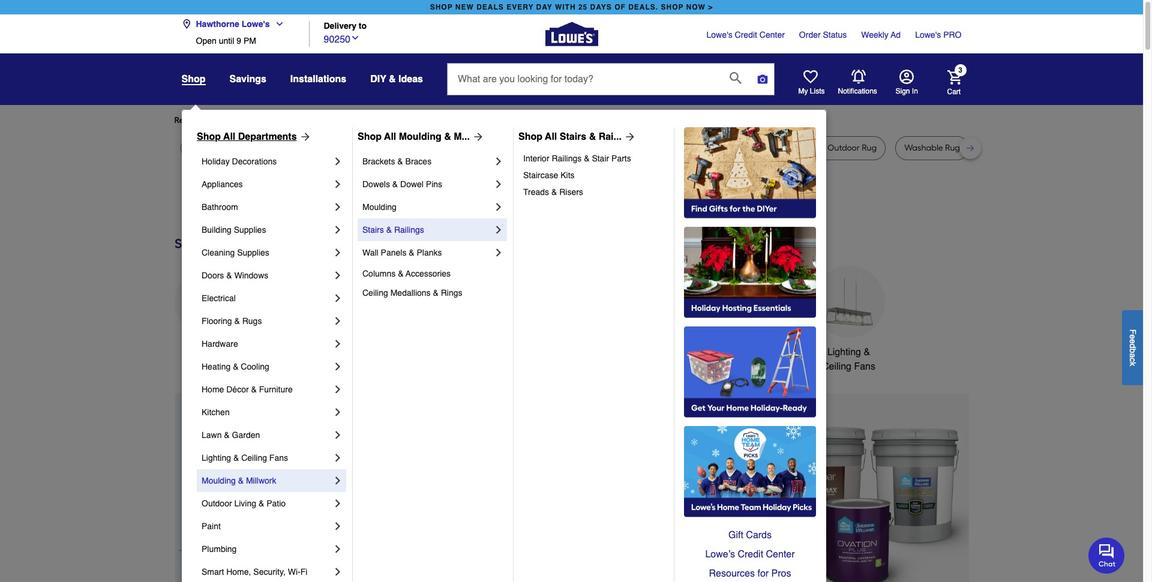 Task type: vqa. For each thing, say whether or not it's contained in the screenshot.
1st All from the right
yes



Task type: describe. For each thing, give the bounding box(es) containing it.
for for searches
[[271, 115, 282, 125]]

2 vertical spatial ceiling
[[241, 453, 267, 463]]

8 rug from the left
[[862, 143, 877, 153]]

lowe's home improvement notification center image
[[851, 69, 866, 84]]

holiday decorations
[[202, 157, 277, 166]]

lowe's for lowe's credit center
[[707, 30, 733, 40]]

center for lowe's credit center
[[766, 549, 795, 560]]

lowe's home improvement logo image
[[545, 8, 598, 60]]

patio
[[267, 499, 286, 508]]

2 horizontal spatial for
[[758, 568, 769, 579]]

rugs
[[242, 316, 262, 326]]

& inside dowels & dowel pins link
[[392, 179, 398, 189]]

medallions
[[391, 288, 431, 298]]

chevron right image for paint
[[332, 520, 344, 532]]

recommended
[[174, 115, 232, 125]]

rings
[[441, 288, 462, 298]]

smart home, security, wi-fi
[[202, 567, 307, 577]]

bathroom link
[[202, 196, 332, 218]]

smart home
[[731, 347, 785, 358]]

chevron right image for lawn & garden
[[332, 429, 344, 441]]

0 vertical spatial appliances
[[202, 179, 243, 189]]

f e e d b a c k button
[[1122, 310, 1143, 385]]

chevron right image for cleaning supplies
[[332, 247, 344, 259]]

washable for washable area rug
[[698, 143, 736, 153]]

shop new deals every day with 25 days of deals. shop now >
[[430, 3, 713, 11]]

1 area from the left
[[307, 143, 325, 153]]

2 area from the left
[[535, 143, 553, 153]]

lowe's home improvement account image
[[899, 70, 914, 84]]

c
[[1128, 358, 1138, 362]]

& inside treads & risers link
[[552, 187, 557, 197]]

outdoor living & patio link
[[202, 492, 332, 515]]

roth for area
[[515, 143, 533, 153]]

chevron right image for heating & cooling
[[332, 361, 344, 373]]

wi-
[[288, 567, 300, 577]]

all for stairs
[[545, 131, 557, 142]]

& inside "home décor & furniture" 'link'
[[251, 385, 257, 394]]

doors
[[202, 271, 224, 280]]

dowels & dowel pins link
[[363, 173, 493, 196]]

cart
[[947, 87, 961, 96]]

heating
[[202, 362, 231, 372]]

4 rug from the left
[[327, 143, 342, 153]]

roth for rug
[[636, 143, 653, 153]]

search image
[[730, 72, 742, 84]]

free same-day delivery when you order 1 gallon or more of paint by 2 p m. image
[[387, 393, 969, 582]]

chevron right image for stairs & railings
[[493, 224, 505, 236]]

holiday hosting essentials. image
[[684, 227, 816, 318]]

chevron right image for dowels & dowel pins
[[493, 178, 505, 190]]

1 rug from the left
[[189, 143, 204, 153]]

washable area rug
[[698, 143, 773, 153]]

chevron down image
[[270, 19, 284, 29]]

d
[[1128, 344, 1138, 348]]

cleaning
[[202, 248, 235, 257]]

1 horizontal spatial ceiling
[[363, 288, 388, 298]]

1 horizontal spatial railings
[[552, 154, 582, 163]]

& inside the wall panels & planks "link"
[[409, 248, 415, 257]]

lawn
[[202, 430, 222, 440]]

smart home, security, wi-fi link
[[202, 561, 332, 582]]

kitchen for kitchen
[[202, 408, 230, 417]]

& inside heating & cooling link
[[233, 362, 239, 372]]

days
[[590, 3, 612, 11]]

delivery to
[[324, 21, 367, 31]]

gift cards link
[[684, 526, 816, 545]]

ad
[[891, 30, 901, 40]]

chevron right image for flooring & rugs
[[332, 315, 344, 327]]

ceiling medallions & rings
[[363, 288, 462, 298]]

now
[[686, 3, 706, 11]]

3 area from the left
[[738, 143, 756, 153]]

lighting & ceiling fans link
[[202, 447, 332, 469]]

smart for smart home, security, wi-fi
[[202, 567, 224, 577]]

building supplies link
[[202, 218, 332, 241]]

>
[[708, 3, 713, 11]]

chevron right image for holiday decorations
[[332, 155, 344, 167]]

shop 25 days of deals by category image
[[174, 233, 969, 254]]

parts
[[612, 154, 631, 163]]

lowe's home improvement cart image
[[947, 70, 962, 84]]

lowe's wishes you and your family a happy hanukkah. image
[[174, 191, 969, 221]]

all for departments
[[223, 131, 235, 142]]

lowe's credit center link
[[684, 545, 816, 564]]

shop new deals every day with 25 days of deals. shop now > link
[[428, 0, 716, 14]]

all for moulding
[[384, 131, 396, 142]]

home décor & furniture link
[[202, 378, 332, 401]]

home inside 'link'
[[202, 385, 224, 394]]

find gifts for the diyer. image
[[684, 127, 816, 218]]

2 rug from the left
[[247, 143, 262, 153]]

resources
[[709, 568, 755, 579]]

90250
[[324, 34, 351, 45]]

living
[[234, 499, 256, 508]]

security,
[[253, 567, 286, 577]]

diy
[[370, 74, 386, 85]]

cleaning supplies
[[202, 248, 269, 257]]

savings button
[[230, 68, 266, 90]]

chevron right image for moulding & millwork
[[332, 475, 344, 487]]

scroll to item #5 image
[[732, 580, 763, 582]]

credit for lowe's
[[738, 549, 763, 560]]

chevron right image for lighting & ceiling fans
[[332, 452, 344, 464]]

1 vertical spatial lighting & ceiling fans
[[202, 453, 288, 463]]

bathroom button
[[630, 266, 703, 359]]

credit for lowe's
[[735, 30, 757, 40]]

chevron right image for doors & windows
[[332, 269, 344, 281]]

brackets & braces link
[[363, 150, 493, 173]]

cards
[[746, 530, 772, 541]]

& inside the lawn & garden link
[[224, 430, 230, 440]]

and for allen and roth area rug
[[497, 143, 513, 153]]

lowe's credit center
[[705, 549, 795, 560]]

smart home button
[[722, 266, 794, 359]]

allen and roth rug
[[597, 143, 670, 153]]

9 rug from the left
[[945, 143, 960, 153]]

wall panels & planks link
[[363, 241, 493, 264]]

home décor & furniture
[[202, 385, 293, 394]]

rug 5x8
[[189, 143, 219, 153]]

appliances inside button
[[187, 347, 234, 358]]

flooring & rugs link
[[202, 310, 332, 332]]

& inside lighting & ceiling fans link
[[233, 453, 239, 463]]

1 vertical spatial railings
[[394, 225, 424, 235]]

my lists
[[799, 87, 825, 95]]

dowels & dowel pins
[[363, 179, 442, 189]]

area rug
[[307, 143, 342, 153]]

7 rug from the left
[[758, 143, 773, 153]]

electrical
[[202, 293, 236, 303]]

suggestions
[[329, 115, 376, 125]]

moulding & millwork link
[[202, 469, 332, 492]]

heating & cooling
[[202, 362, 269, 372]]

lowe's credit center link
[[707, 29, 785, 41]]

& inside stairs & railings link
[[386, 225, 392, 235]]

& inside the interior railings & stair parts link
[[584, 154, 590, 163]]

risers
[[559, 187, 583, 197]]

& inside outdoor living & patio link
[[259, 499, 264, 508]]

get your home holiday-ready. image
[[684, 326, 816, 418]]

interior railings & stair parts
[[523, 154, 631, 163]]

paint link
[[202, 515, 332, 538]]

2 e from the top
[[1128, 339, 1138, 344]]

90250 button
[[324, 31, 360, 47]]

shop button
[[182, 73, 206, 85]]

washable for washable rug
[[905, 143, 943, 153]]

planks
[[417, 248, 442, 257]]

chat invite button image
[[1089, 537, 1125, 574]]

f
[[1128, 329, 1138, 334]]

chevron right image for moulding
[[493, 201, 505, 213]]

desk
[[431, 143, 449, 153]]

savings
[[230, 74, 266, 85]]

in
[[912, 87, 918, 95]]

columns
[[363, 269, 396, 278]]

moulding inside 'link'
[[399, 131, 442, 142]]

chevron right image for hardware
[[332, 338, 344, 350]]

with
[[555, 3, 576, 11]]

supplies for building supplies
[[234, 225, 266, 235]]

6 rug from the left
[[655, 143, 670, 153]]

my lists link
[[799, 70, 825, 96]]

treads & risers
[[523, 187, 583, 197]]

home,
[[226, 567, 251, 577]]

lowe's home improvement lists image
[[803, 70, 818, 84]]

& inside lighting & ceiling fans
[[864, 347, 870, 358]]

3 rug from the left
[[264, 143, 279, 153]]

1 vertical spatial arrow right image
[[947, 498, 959, 510]]

treads & risers link
[[523, 184, 666, 200]]



Task type: locate. For each thing, give the bounding box(es) containing it.
1 horizontal spatial you
[[390, 115, 404, 125]]

0 horizontal spatial washable
[[698, 143, 736, 153]]

moulding link
[[363, 196, 493, 218]]

0 horizontal spatial lighting & ceiling fans
[[202, 453, 288, 463]]

1 horizontal spatial shop
[[358, 131, 382, 142]]

columns & accessories link
[[363, 264, 505, 283]]

25
[[578, 3, 588, 11]]

& inside columns & accessories link
[[398, 269, 404, 278]]

kitchen for kitchen faucets
[[450, 347, 482, 358]]

lowe's credit center
[[707, 30, 785, 40]]

outdoor living & patio
[[202, 499, 286, 508]]

0 vertical spatial credit
[[735, 30, 757, 40]]

1 washable from the left
[[698, 143, 736, 153]]

0 horizontal spatial smart
[[202, 567, 224, 577]]

lighting
[[828, 347, 861, 358], [202, 453, 231, 463]]

1 horizontal spatial allen
[[597, 143, 616, 153]]

indoor outdoor rug
[[801, 143, 877, 153]]

0 vertical spatial ceiling
[[363, 288, 388, 298]]

& inside flooring & rugs link
[[234, 316, 240, 326]]

3 shop from the left
[[519, 131, 543, 142]]

1 vertical spatial credit
[[738, 549, 763, 560]]

center up pros
[[766, 549, 795, 560]]

shop left new
[[430, 3, 453, 11]]

you up shop all moulding & m...
[[390, 115, 404, 125]]

bathroom inside button
[[646, 347, 687, 358]]

chevron right image
[[493, 178, 505, 190], [493, 201, 505, 213], [332, 224, 344, 236], [332, 269, 344, 281], [332, 292, 344, 304], [332, 315, 344, 327], [332, 338, 344, 350], [332, 406, 344, 418], [332, 475, 344, 487], [332, 498, 344, 510], [332, 543, 344, 555], [332, 566, 344, 578]]

0 horizontal spatial railings
[[394, 225, 424, 235]]

e up d
[[1128, 334, 1138, 339]]

wall
[[363, 248, 379, 257]]

interior
[[523, 154, 550, 163]]

0 horizontal spatial moulding
[[202, 476, 236, 486]]

0 vertical spatial lighting
[[828, 347, 861, 358]]

shop for shop all stairs & rai...
[[519, 131, 543, 142]]

all down recommended searches for you
[[223, 131, 235, 142]]

lowe's home team holiday picks. image
[[684, 426, 816, 517]]

smart inside smart home, security, wi-fi link
[[202, 567, 224, 577]]

1 roth from the left
[[515, 143, 533, 153]]

2 allen from the left
[[597, 143, 616, 153]]

arrow right image inside shop all stairs & rai... link
[[622, 131, 636, 143]]

you for recommended searches for you
[[284, 115, 298, 125]]

1 you from the left
[[284, 115, 298, 125]]

dowels
[[363, 179, 390, 189]]

1 horizontal spatial arrow right image
[[947, 498, 959, 510]]

railings up wall panels & planks
[[394, 225, 424, 235]]

0 vertical spatial home
[[759, 347, 785, 358]]

lowe's
[[705, 549, 735, 560]]

0 horizontal spatial arrow right image
[[297, 131, 311, 143]]

pins
[[426, 179, 442, 189]]

1 horizontal spatial fans
[[854, 361, 876, 372]]

0 vertical spatial smart
[[731, 347, 756, 358]]

lighting & ceiling fans inside "button"
[[822, 347, 876, 372]]

resources for pros link
[[684, 564, 816, 582]]

installations button
[[290, 68, 346, 90]]

1 shop from the left
[[430, 3, 453, 11]]

0 horizontal spatial lighting
[[202, 453, 231, 463]]

&
[[389, 74, 396, 85], [444, 131, 451, 142], [589, 131, 596, 142], [584, 154, 590, 163], [398, 157, 403, 166], [392, 179, 398, 189], [552, 187, 557, 197], [386, 225, 392, 235], [409, 248, 415, 257], [398, 269, 404, 278], [226, 271, 232, 280], [433, 288, 439, 298], [234, 316, 240, 326], [864, 347, 870, 358], [233, 362, 239, 372], [251, 385, 257, 394], [224, 430, 230, 440], [233, 453, 239, 463], [238, 476, 244, 486], [259, 499, 264, 508]]

kitchen up lawn
[[202, 408, 230, 417]]

2 horizontal spatial shop
[[519, 131, 543, 142]]

center left order
[[760, 30, 785, 40]]

1 vertical spatial appliances
[[187, 347, 234, 358]]

hawthorne
[[196, 19, 239, 29]]

shop left "now" at the right of the page
[[661, 3, 684, 11]]

appliances button
[[174, 266, 246, 359]]

2 arrow right image from the left
[[622, 131, 636, 143]]

outdoor
[[828, 143, 860, 153]]

0 vertical spatial arrow right image
[[297, 131, 311, 143]]

2 horizontal spatial lowe's
[[915, 30, 941, 40]]

1 horizontal spatial and
[[618, 143, 633, 153]]

2 you from the left
[[390, 115, 404, 125]]

allen
[[477, 143, 495, 153], [597, 143, 616, 153]]

flooring
[[202, 316, 232, 326]]

supplies for cleaning supplies
[[237, 248, 269, 257]]

0 horizontal spatial bathroom
[[202, 202, 238, 212]]

and for allen and roth rug
[[618, 143, 633, 153]]

arrow right image
[[470, 131, 484, 143], [622, 131, 636, 143]]

sign in
[[896, 87, 918, 95]]

smart inside smart home button
[[731, 347, 756, 358]]

a
[[1128, 353, 1138, 358]]

shop up 5x8
[[197, 131, 221, 142]]

wall panels & planks
[[363, 248, 442, 257]]

departments
[[238, 131, 297, 142]]

weekly ad link
[[861, 29, 901, 41]]

Search Query text field
[[448, 64, 720, 95]]

chevron right image for bathroom
[[332, 201, 344, 213]]

0 horizontal spatial allen
[[477, 143, 495, 153]]

moulding for moulding & millwork
[[202, 476, 236, 486]]

1 vertical spatial ceiling
[[822, 361, 852, 372]]

plumbing link
[[202, 538, 332, 561]]

more suggestions for you link
[[307, 115, 414, 127]]

e up 'b' on the bottom
[[1128, 339, 1138, 344]]

for up furniture
[[378, 115, 388, 125]]

staircase kits link
[[523, 167, 666, 184]]

0 vertical spatial bathroom
[[202, 202, 238, 212]]

cooling
[[241, 362, 269, 372]]

all inside 'link'
[[384, 131, 396, 142]]

credit up the search image
[[735, 30, 757, 40]]

shop inside 'link'
[[358, 131, 382, 142]]

1 allen from the left
[[477, 143, 495, 153]]

appliances
[[202, 179, 243, 189], [187, 347, 234, 358]]

1 horizontal spatial lighting & ceiling fans
[[822, 347, 876, 372]]

1 vertical spatial moulding
[[363, 202, 397, 212]]

stairs & railings link
[[363, 218, 493, 241]]

interior railings & stair parts link
[[523, 150, 666, 167]]

hawthorne lowe's
[[196, 19, 270, 29]]

5 rug from the left
[[555, 143, 570, 153]]

shop up allen and roth area rug
[[519, 131, 543, 142]]

1 arrow right image from the left
[[470, 131, 484, 143]]

& inside shop all stairs & rai... link
[[589, 131, 596, 142]]

0 horizontal spatial for
[[271, 115, 282, 125]]

0 horizontal spatial you
[[284, 115, 298, 125]]

1 horizontal spatial stairs
[[560, 131, 587, 142]]

searches
[[234, 115, 269, 125]]

2 roth from the left
[[636, 143, 653, 153]]

to
[[359, 21, 367, 31]]

f e e d b a c k
[[1128, 329, 1138, 366]]

2 shop from the left
[[661, 3, 684, 11]]

plumbing
[[202, 544, 237, 554]]

fans
[[854, 361, 876, 372], [269, 453, 288, 463]]

0 vertical spatial lighting & ceiling fans
[[822, 347, 876, 372]]

all up interior
[[545, 131, 557, 142]]

1 horizontal spatial kitchen
[[450, 347, 482, 358]]

open until 9 pm
[[196, 36, 256, 46]]

until
[[219, 36, 234, 46]]

lowe's down >
[[707, 30, 733, 40]]

columns & accessories
[[363, 269, 451, 278]]

shop all departments link
[[197, 130, 311, 144]]

lowe's left the pro
[[915, 30, 941, 40]]

accessories
[[406, 269, 451, 278]]

allen for allen and roth rug
[[597, 143, 616, 153]]

fans inside "button"
[[854, 361, 876, 372]]

chevron right image for wall panels & planks
[[493, 247, 505, 259]]

deals
[[477, 3, 504, 11]]

supplies up windows
[[237, 248, 269, 257]]

moulding up outdoor
[[202, 476, 236, 486]]

millwork
[[246, 476, 276, 486]]

allen and roth area rug
[[477, 143, 570, 153]]

for for suggestions
[[378, 115, 388, 125]]

hardware link
[[202, 332, 332, 355]]

1 vertical spatial stairs
[[363, 225, 384, 235]]

1 horizontal spatial area
[[535, 143, 553, 153]]

arrow right image inside shop all moulding & m... 'link'
[[470, 131, 484, 143]]

0 horizontal spatial roth
[[515, 143, 533, 153]]

1 horizontal spatial home
[[759, 347, 785, 358]]

chevron right image for plumbing
[[332, 543, 344, 555]]

pro
[[944, 30, 962, 40]]

2 all from the left
[[384, 131, 396, 142]]

paint
[[202, 522, 221, 531]]

1 horizontal spatial all
[[384, 131, 396, 142]]

lowe's up pm
[[242, 19, 270, 29]]

lowe's inside "button"
[[242, 19, 270, 29]]

recommended searches for you heading
[[174, 115, 969, 127]]

1 vertical spatial fans
[[269, 453, 288, 463]]

0 horizontal spatial shop
[[197, 131, 221, 142]]

moulding down the dowels
[[363, 202, 397, 212]]

roth
[[515, 143, 533, 153], [636, 143, 653, 153]]

smart for smart home
[[731, 347, 756, 358]]

windows
[[234, 271, 268, 280]]

shop for shop all departments
[[197, 131, 221, 142]]

chevron right image for appliances
[[332, 178, 344, 190]]

0 vertical spatial fans
[[854, 361, 876, 372]]

0 horizontal spatial home
[[202, 385, 224, 394]]

1 horizontal spatial washable
[[905, 143, 943, 153]]

0 horizontal spatial all
[[223, 131, 235, 142]]

1 horizontal spatial for
[[378, 115, 388, 125]]

1 horizontal spatial arrow right image
[[622, 131, 636, 143]]

allen right desk
[[477, 143, 495, 153]]

arrow right image up parts
[[622, 131, 636, 143]]

you left more
[[284, 115, 298, 125]]

chevron right image for home décor & furniture
[[332, 384, 344, 396]]

for up the departments
[[271, 115, 282, 125]]

0 vertical spatial railings
[[552, 154, 582, 163]]

1 vertical spatial bathroom
[[646, 347, 687, 358]]

moulding for moulding
[[363, 202, 397, 212]]

chevron right image for brackets & braces
[[493, 155, 505, 167]]

0 vertical spatial center
[[760, 30, 785, 40]]

arrow right image
[[297, 131, 311, 143], [947, 498, 959, 510]]

ceiling inside lighting & ceiling fans
[[822, 361, 852, 372]]

0 horizontal spatial stairs
[[363, 225, 384, 235]]

9
[[237, 36, 241, 46]]

2 horizontal spatial moulding
[[399, 131, 442, 142]]

1 e from the top
[[1128, 334, 1138, 339]]

lowe's for lowe's pro
[[915, 30, 941, 40]]

chevron right image
[[332, 155, 344, 167], [493, 155, 505, 167], [332, 178, 344, 190], [332, 201, 344, 213], [493, 224, 505, 236], [332, 247, 344, 259], [493, 247, 505, 259], [332, 361, 344, 373], [332, 384, 344, 396], [332, 429, 344, 441], [332, 452, 344, 464], [332, 520, 344, 532]]

order status link
[[799, 29, 847, 41]]

appliances down holiday
[[202, 179, 243, 189]]

1 horizontal spatial moulding
[[363, 202, 397, 212]]

sign in button
[[896, 70, 918, 96]]

chevron right image for kitchen
[[332, 406, 344, 418]]

gift
[[729, 530, 744, 541]]

& inside brackets & braces link
[[398, 157, 403, 166]]

faucets
[[484, 347, 518, 358]]

flooring & rugs
[[202, 316, 262, 326]]

chevron right image for outdoor living & patio
[[332, 498, 344, 510]]

credit up resources for pros link
[[738, 549, 763, 560]]

shop all moulding & m... link
[[358, 130, 484, 144]]

garden
[[232, 430, 260, 440]]

1 all from the left
[[223, 131, 235, 142]]

rug rug
[[247, 143, 279, 153]]

& inside shop all moulding & m... 'link'
[[444, 131, 451, 142]]

you for more suggestions for you
[[390, 115, 404, 125]]

1 vertical spatial kitchen
[[202, 408, 230, 417]]

3
[[959, 66, 963, 75]]

0 vertical spatial stairs
[[560, 131, 587, 142]]

0 horizontal spatial lowe's
[[242, 19, 270, 29]]

day
[[536, 3, 553, 11]]

allen for allen and roth area rug
[[477, 143, 495, 153]]

chevron down image
[[351, 33, 360, 42]]

chevron right image for electrical
[[332, 292, 344, 304]]

supplies up cleaning supplies
[[234, 225, 266, 235]]

0 horizontal spatial and
[[497, 143, 513, 153]]

allen down rai... at the top
[[597, 143, 616, 153]]

brackets & braces
[[363, 157, 432, 166]]

& inside doors & windows link
[[226, 271, 232, 280]]

2 vertical spatial moulding
[[202, 476, 236, 486]]

2 horizontal spatial ceiling
[[822, 361, 852, 372]]

0 horizontal spatial shop
[[430, 3, 453, 11]]

stairs up wall
[[363, 225, 384, 235]]

railings up 'kits'
[[552, 154, 582, 163]]

None search field
[[447, 63, 775, 106]]

order
[[799, 30, 821, 40]]

1 horizontal spatial lowe's
[[707, 30, 733, 40]]

1 vertical spatial center
[[766, 549, 795, 560]]

chevron right image for building supplies
[[332, 224, 344, 236]]

décor
[[226, 385, 249, 394]]

arrow right image right desk
[[470, 131, 484, 143]]

& inside moulding & millwork link
[[238, 476, 244, 486]]

more
[[307, 115, 327, 125]]

for
[[271, 115, 282, 125], [378, 115, 388, 125], [758, 568, 769, 579]]

notifications
[[838, 87, 877, 95]]

arrow right image for shop all moulding & m...
[[470, 131, 484, 143]]

2 horizontal spatial all
[[545, 131, 557, 142]]

center for lowe's credit center
[[760, 30, 785, 40]]

shop for shop all moulding & m...
[[358, 131, 382, 142]]

0 vertical spatial kitchen
[[450, 347, 482, 358]]

2 shop from the left
[[358, 131, 382, 142]]

1 shop from the left
[[197, 131, 221, 142]]

2 horizontal spatial area
[[738, 143, 756, 153]]

arrow right image for shop all stairs & rai...
[[622, 131, 636, 143]]

arrow right image inside the shop all departments link
[[297, 131, 311, 143]]

1 and from the left
[[497, 143, 513, 153]]

all up furniture
[[384, 131, 396, 142]]

every
[[507, 3, 534, 11]]

stairs down recommended searches for you heading
[[560, 131, 587, 142]]

0 vertical spatial supplies
[[234, 225, 266, 235]]

sign
[[896, 87, 910, 95]]

for up scroll to item #5 image
[[758, 568, 769, 579]]

moulding up desk
[[399, 131, 442, 142]]

kits
[[561, 170, 575, 180]]

dowel
[[400, 179, 424, 189]]

open
[[196, 36, 217, 46]]

2 washable from the left
[[905, 143, 943, 153]]

my
[[799, 87, 808, 95]]

1 horizontal spatial smart
[[731, 347, 756, 358]]

1 vertical spatial supplies
[[237, 248, 269, 257]]

location image
[[182, 19, 191, 29]]

area
[[307, 143, 325, 153], [535, 143, 553, 153], [738, 143, 756, 153]]

0 vertical spatial moulding
[[399, 131, 442, 142]]

& inside ceiling medallions & rings link
[[433, 288, 439, 298]]

credit
[[735, 30, 757, 40], [738, 549, 763, 560]]

shop down more suggestions for you link
[[358, 131, 382, 142]]

0 horizontal spatial area
[[307, 143, 325, 153]]

kitchen left faucets at bottom
[[450, 347, 482, 358]]

0 horizontal spatial kitchen
[[202, 408, 230, 417]]

1 horizontal spatial roth
[[636, 143, 653, 153]]

shop all stairs & rai...
[[519, 131, 622, 142]]

more suggestions for you
[[307, 115, 404, 125]]

kitchen inside button
[[450, 347, 482, 358]]

camera image
[[757, 73, 769, 85]]

0 horizontal spatial fans
[[269, 453, 288, 463]]

& inside "diy & ideas" button
[[389, 74, 396, 85]]

1 vertical spatial home
[[202, 385, 224, 394]]

appliances up heating
[[187, 347, 234, 358]]

home inside button
[[759, 347, 785, 358]]

3 all from the left
[[545, 131, 557, 142]]

lighting inside lighting & ceiling fans
[[828, 347, 861, 358]]

stairs & railings
[[363, 225, 424, 235]]

center
[[760, 30, 785, 40], [766, 549, 795, 560]]

1 horizontal spatial shop
[[661, 3, 684, 11]]

0 horizontal spatial ceiling
[[241, 453, 267, 463]]

1 vertical spatial lighting
[[202, 453, 231, 463]]

chevron right image for smart home, security, wi-fi
[[332, 566, 344, 578]]

1 vertical spatial smart
[[202, 567, 224, 577]]

smart
[[731, 347, 756, 358], [202, 567, 224, 577]]

0 horizontal spatial arrow right image
[[470, 131, 484, 143]]

1 horizontal spatial bathroom
[[646, 347, 687, 358]]

1 horizontal spatial lighting
[[828, 347, 861, 358]]

25 days of deals. don't miss deals every day. same-day delivery on in-stock orders placed by 2 p m. image
[[174, 393, 368, 582]]

2 and from the left
[[618, 143, 633, 153]]



